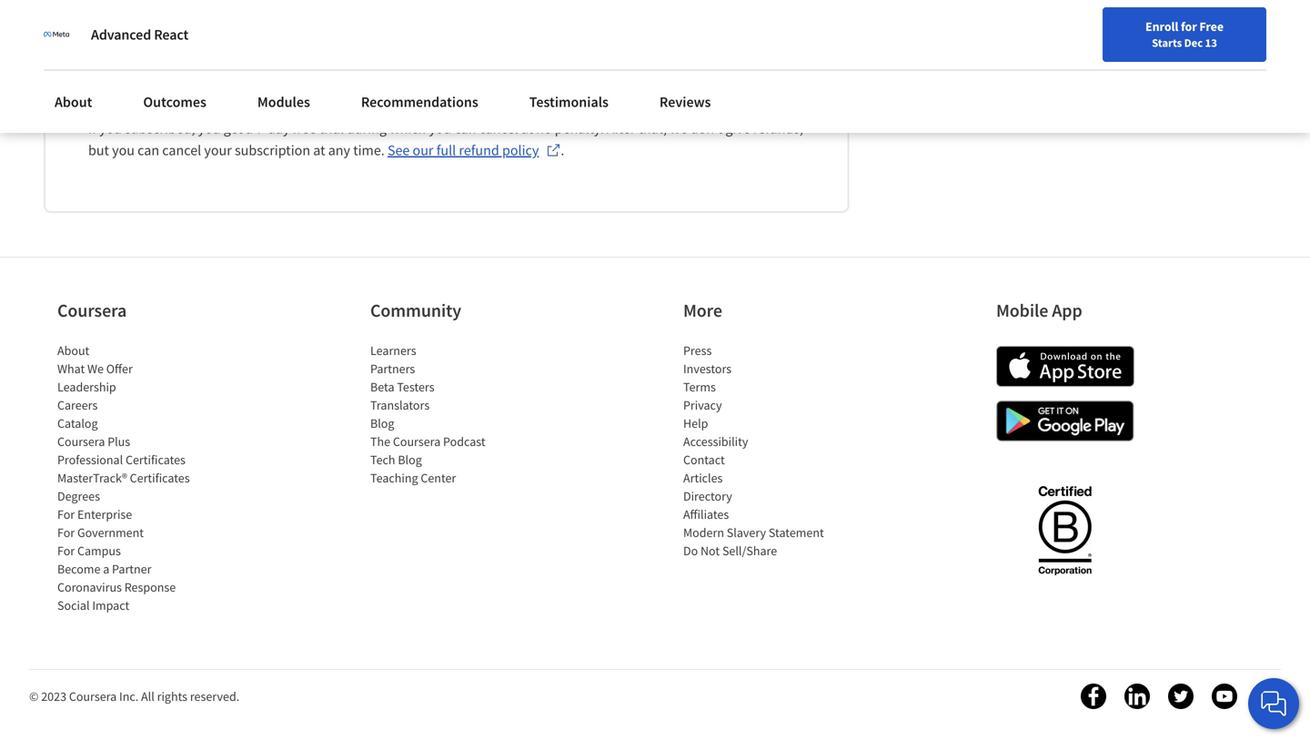 Task type: locate. For each thing, give the bounding box(es) containing it.
2 for from the top
[[57, 524, 75, 541]]

chat with us image
[[1260, 689, 1289, 718]]

app
[[1053, 299, 1083, 322]]

blog
[[371, 415, 395, 431], [398, 451, 422, 468]]

teaching
[[371, 470, 418, 486]]

coursera up what we offer link
[[57, 299, 127, 322]]

outcomes
[[143, 93, 207, 111]]

day
[[268, 119, 290, 137]]

advanced
[[91, 25, 151, 44]]

certificates up mastertrack® certificates link
[[126, 451, 186, 468]]

1 horizontal spatial list
[[371, 341, 525, 487]]

outcomes link
[[132, 82, 217, 122]]

contact link
[[684, 451, 725, 468]]

affiliates link
[[684, 506, 729, 522]]

catalog link
[[57, 415, 98, 431]]

cancel up 'refund'
[[479, 119, 518, 137]]

can up see our full refund policy
[[455, 119, 476, 137]]

coursera plus link
[[57, 433, 130, 450]]

campus
[[77, 542, 121, 559]]

a inside "about what we offer leadership careers catalog coursera plus professional certificates mastertrack® certificates degrees for enterprise for government for campus become a partner coronavirus response social impact"
[[103, 561, 109, 577]]

rights
[[157, 688, 188, 704]]

testimonials
[[530, 93, 609, 111]]

coursera youtube image
[[1213, 684, 1238, 709]]

opens in a new tab image
[[547, 143, 561, 157]]

for enterprise link
[[57, 506, 132, 522]]

at left any
[[313, 141, 325, 159]]

0 vertical spatial about link
[[44, 82, 103, 122]]

inc.
[[119, 688, 139, 704]]

testers
[[397, 379, 435, 395]]

certificates down professional certificates link
[[130, 470, 190, 486]]

about link up but
[[44, 82, 103, 122]]

2 list from the left
[[371, 341, 525, 487]]

0 vertical spatial about
[[55, 93, 92, 111]]

careers link
[[57, 397, 98, 413]]

coursera left inc.
[[69, 688, 117, 704]]

0 horizontal spatial list
[[57, 341, 212, 614]]

1 vertical spatial blog
[[398, 451, 422, 468]]

during
[[347, 119, 387, 137]]

subscription
[[235, 141, 311, 159]]

about up what
[[57, 342, 89, 359]]

0 horizontal spatial cancel
[[162, 141, 201, 159]]

modern slavery statement link
[[684, 524, 825, 541]]

can down subscribed,
[[138, 141, 159, 159]]

for
[[1182, 18, 1198, 35]]

list containing learners
[[371, 341, 525, 487]]

logo of certified b corporation image
[[1028, 475, 1103, 584]]

coursera instagram image
[[1256, 684, 1282, 709]]

0 horizontal spatial blog
[[371, 415, 395, 431]]

coursera
[[57, 299, 127, 322], [57, 433, 105, 450], [393, 433, 441, 450], [69, 688, 117, 704]]

your
[[204, 141, 232, 159]]

degrees
[[57, 488, 100, 504]]

cancel down subscribed,
[[162, 141, 201, 159]]

become
[[57, 561, 101, 577]]

reserved.
[[190, 688, 240, 704]]

1 list from the left
[[57, 341, 212, 614]]

trial
[[319, 119, 344, 137]]

0 horizontal spatial can
[[138, 141, 159, 159]]

not
[[701, 542, 720, 559]]

0 vertical spatial a
[[246, 119, 253, 137]]

for government link
[[57, 524, 144, 541]]

terms link
[[684, 379, 716, 395]]

blog up the
[[371, 415, 395, 431]]

1 horizontal spatial cancel
[[479, 119, 518, 137]]

articles link
[[684, 470, 723, 486]]

give
[[726, 119, 751, 137]]

mobile app
[[997, 299, 1083, 322]]

list for coursera
[[57, 341, 212, 614]]

you up your
[[198, 119, 221, 137]]

for up for campus 'link'
[[57, 524, 75, 541]]

degrees link
[[57, 488, 100, 504]]

0 vertical spatial for
[[57, 506, 75, 522]]

1 vertical spatial about
[[57, 342, 89, 359]]

leadership link
[[57, 379, 116, 395]]

full
[[437, 141, 456, 159]]

coursera linkedin image
[[1125, 684, 1151, 709]]

you right if
[[99, 119, 122, 137]]

for campus link
[[57, 542, 121, 559]]

for up become
[[57, 542, 75, 559]]

2 horizontal spatial list
[[684, 341, 838, 560]]

3 list from the left
[[684, 341, 838, 560]]

react
[[154, 25, 189, 44]]

offer
[[106, 360, 133, 377]]

get it on google play image
[[997, 400, 1135, 441]]

list containing press
[[684, 341, 838, 560]]

1 vertical spatial for
[[57, 524, 75, 541]]

privacy
[[684, 397, 722, 413]]

community
[[371, 299, 462, 322]]

1 vertical spatial about link
[[57, 342, 89, 359]]

do not sell/share link
[[684, 542, 778, 559]]

0 horizontal spatial a
[[103, 561, 109, 577]]

leadership
[[57, 379, 116, 395]]

professional certificates link
[[57, 451, 186, 468]]

press
[[684, 342, 712, 359]]

a left 7-
[[246, 119, 253, 137]]

blog up teaching center link at the bottom of page
[[398, 451, 422, 468]]

meta image
[[44, 22, 69, 47]]

list
[[57, 341, 212, 614], [371, 341, 525, 487], [684, 341, 838, 560]]

partners
[[371, 360, 415, 377]]

reviews
[[660, 93, 711, 111]]

about link up what
[[57, 342, 89, 359]]

investors
[[684, 360, 732, 377]]

testimonials link
[[519, 82, 620, 122]]

you
[[99, 119, 122, 137], [198, 119, 221, 137], [429, 119, 452, 137], [112, 141, 135, 159]]

sell/share
[[723, 542, 778, 559]]

enroll
[[1146, 18, 1179, 35]]

modules
[[258, 93, 310, 111]]

0 vertical spatial cancel
[[479, 119, 518, 137]]

1 horizontal spatial at
[[521, 119, 533, 137]]

recommendations link
[[350, 82, 490, 122]]

2 vertical spatial for
[[57, 542, 75, 559]]

coursera twitter image
[[1169, 684, 1194, 709]]

13
[[1206, 36, 1218, 50]]

at left no
[[521, 119, 533, 137]]

penalty.
[[555, 119, 604, 137]]

1 vertical spatial at
[[313, 141, 325, 159]]

1 vertical spatial can
[[138, 141, 159, 159]]

1 vertical spatial a
[[103, 561, 109, 577]]

accessibility link
[[684, 433, 749, 450]]

coursera down catalog link
[[57, 433, 105, 450]]

for down "degrees"
[[57, 506, 75, 522]]

2023
[[41, 688, 67, 704]]

1 horizontal spatial a
[[246, 119, 253, 137]]

menu item
[[963, 18, 1080, 77]]

a down 'campus' on the left bottom of the page
[[103, 561, 109, 577]]

list containing about
[[57, 341, 212, 614]]

about
[[55, 93, 92, 111], [57, 342, 89, 359]]

directory link
[[684, 488, 733, 504]]

coursera up tech blog link
[[393, 433, 441, 450]]

you right but
[[112, 141, 135, 159]]

if
[[88, 119, 96, 137]]

we
[[87, 360, 104, 377]]

certificates
[[126, 451, 186, 468], [130, 470, 190, 486]]

about up if
[[55, 93, 92, 111]]

a
[[246, 119, 253, 137], [103, 561, 109, 577]]

about link for outcomes
[[44, 82, 103, 122]]

coronavirus response link
[[57, 579, 176, 595]]

catalog
[[57, 415, 98, 431]]

3 for from the top
[[57, 542, 75, 559]]

1 horizontal spatial can
[[455, 119, 476, 137]]

see our full refund policy link
[[388, 139, 561, 161]]

about inside "about what we offer leadership careers catalog coursera plus professional certificates mastertrack® certificates degrees for enterprise for government for campus become a partner coronavirus response social impact"
[[57, 342, 89, 359]]

0 vertical spatial certificates
[[126, 451, 186, 468]]

which
[[390, 119, 426, 137]]

policy
[[502, 141, 539, 159]]



Task type: vqa. For each thing, say whether or not it's contained in the screenshot.
At
yes



Task type: describe. For each thing, give the bounding box(es) containing it.
enroll for free starts dec 13
[[1146, 18, 1224, 50]]

center
[[421, 470, 456, 486]]

modules link
[[247, 82, 321, 122]]

1 vertical spatial cancel
[[162, 141, 201, 159]]

starts
[[1153, 36, 1183, 50]]

0 vertical spatial blog
[[371, 415, 395, 431]]

0 vertical spatial at
[[521, 119, 533, 137]]

more
[[684, 299, 723, 322]]

accessibility
[[684, 433, 749, 450]]

our
[[413, 141, 434, 159]]

coursera facebook image
[[1082, 684, 1107, 709]]

advanced react
[[91, 25, 189, 44]]

learners link
[[371, 342, 417, 359]]

directory
[[684, 488, 733, 504]]

partner
[[112, 561, 152, 577]]

articles
[[684, 470, 723, 486]]

free
[[293, 119, 316, 137]]

mastertrack® certificates link
[[57, 470, 190, 486]]

don't
[[691, 119, 723, 137]]

you up full
[[429, 119, 452, 137]]

learners
[[371, 342, 417, 359]]

0 vertical spatial can
[[455, 119, 476, 137]]

government
[[77, 524, 144, 541]]

subscribed,
[[125, 119, 195, 137]]

slavery
[[727, 524, 767, 541]]

refunds,
[[754, 119, 804, 137]]

beta testers link
[[371, 379, 435, 395]]

coronavirus
[[57, 579, 122, 595]]

free
[[1200, 18, 1224, 35]]

impact
[[92, 597, 129, 613]]

1 horizontal spatial blog
[[398, 451, 422, 468]]

but
[[88, 141, 109, 159]]

list for community
[[371, 341, 525, 487]]

a inside if you subscribed, you get a 7-day free trial during which you can cancel at no penalty. after that, we don't give refunds, but you can cancel your subscription at any time.
[[246, 119, 253, 137]]

beta
[[371, 379, 395, 395]]

7-
[[256, 119, 268, 137]]

get
[[224, 119, 243, 137]]

the coursera podcast link
[[371, 433, 486, 450]]

statement
[[769, 524, 825, 541]]

affiliates
[[684, 506, 729, 522]]

recommendations
[[361, 93, 479, 111]]

dec
[[1185, 36, 1204, 50]]

terms
[[684, 379, 716, 395]]

no
[[536, 119, 552, 137]]

about for about
[[55, 93, 92, 111]]

any
[[328, 141, 351, 159]]

press link
[[684, 342, 712, 359]]

list for more
[[684, 341, 838, 560]]

what we offer link
[[57, 360, 133, 377]]

download on the app store image
[[997, 346, 1135, 387]]

teaching center link
[[371, 470, 456, 486]]

help
[[684, 415, 709, 431]]

response
[[124, 579, 176, 595]]

about link for what we offer
[[57, 342, 89, 359]]

reviews link
[[649, 82, 722, 122]]

coursera inside learners partners beta testers translators blog the coursera podcast tech blog teaching center
[[393, 433, 441, 450]]

see our full refund policy
[[388, 141, 539, 159]]

press investors terms privacy help accessibility contact articles directory affiliates modern slavery statement do not sell/share
[[684, 342, 825, 559]]

learners partners beta testers translators blog the coursera podcast tech blog teaching center
[[371, 342, 486, 486]]

tech
[[371, 451, 396, 468]]

mastertrack®
[[57, 470, 127, 486]]

coursera image
[[22, 15, 137, 44]]

podcast
[[443, 433, 486, 450]]

coursera inside "about what we offer leadership careers catalog coursera plus professional certificates mastertrack® certificates degrees for enterprise for government for campus become a partner coronavirus response social impact"
[[57, 433, 105, 450]]

careers
[[57, 397, 98, 413]]

about what we offer leadership careers catalog coursera plus professional certificates mastertrack® certificates degrees for enterprise for government for campus become a partner coronavirus response social impact
[[57, 342, 190, 613]]

time.
[[353, 141, 385, 159]]

© 2023 coursera inc. all rights reserved.
[[29, 688, 240, 704]]

.
[[561, 141, 565, 159]]

0 horizontal spatial at
[[313, 141, 325, 159]]

that,
[[639, 119, 667, 137]]

refund
[[459, 141, 500, 159]]

translators
[[371, 397, 430, 413]]

1 vertical spatial certificates
[[130, 470, 190, 486]]

blog link
[[371, 415, 395, 431]]

social impact link
[[57, 597, 129, 613]]

the
[[371, 433, 391, 450]]

plus
[[108, 433, 130, 450]]

enterprise
[[77, 506, 132, 522]]

collapsed list
[[67, 0, 826, 182]]

©
[[29, 688, 39, 704]]

1 for from the top
[[57, 506, 75, 522]]

partners link
[[371, 360, 415, 377]]

investors link
[[684, 360, 732, 377]]

translators link
[[371, 397, 430, 413]]

show notifications image
[[1099, 23, 1121, 45]]

become a partner link
[[57, 561, 152, 577]]

professional
[[57, 451, 123, 468]]

about for about what we offer leadership careers catalog coursera plus professional certificates mastertrack® certificates degrees for enterprise for government for campus become a partner coronavirus response social impact
[[57, 342, 89, 359]]

privacy link
[[684, 397, 722, 413]]



